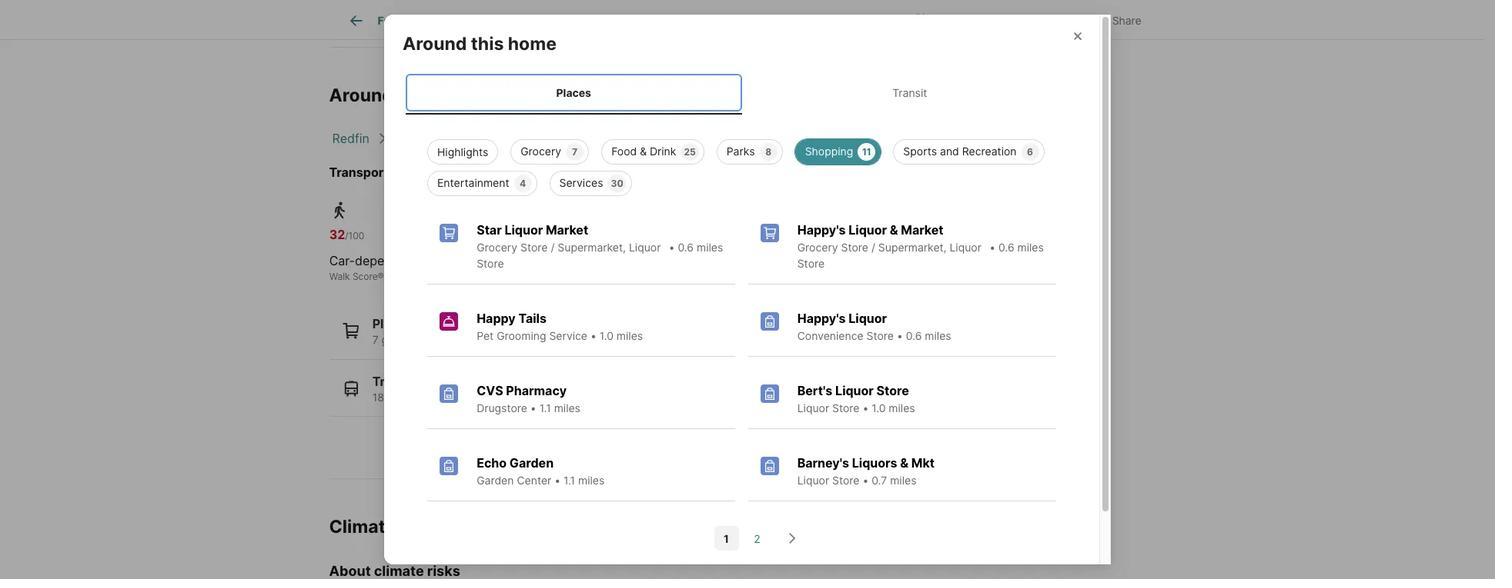 Task type: locate. For each thing, give the bounding box(es) containing it.
supermarket, down star liquor market
[[558, 241, 626, 254]]

happy's inside happy's liquor convenience store • 0.6 miles
[[798, 311, 846, 327]]

0 vertical spatial 8
[[766, 147, 772, 158]]

recreation
[[962, 145, 1017, 158]]

2
[[754, 533, 761, 546]]

1 vertical spatial 1.0
[[872, 402, 886, 415]]

grocery store / supermarket, liquor store down happy's liquor & market
[[798, 241, 982, 271]]

0.6
[[678, 241, 694, 254], [999, 241, 1015, 254], [906, 330, 922, 343]]

•
[[669, 241, 675, 254], [990, 241, 996, 254], [591, 330, 597, 343], [897, 330, 903, 343], [530, 402, 537, 415], [863, 402, 869, 415], [555, 475, 561, 488], [863, 475, 869, 488]]

risks
[[400, 517, 442, 538]]

1.0 up liquors
[[872, 402, 886, 415]]

2 • 0.6 miles from the left
[[990, 241, 1044, 254]]

home
[[508, 33, 557, 55], [435, 84, 483, 106]]

0 vertical spatial this
[[471, 33, 504, 55]]

7
[[572, 147, 578, 158], [372, 334, 379, 347]]

/ down happy's liquor & market
[[872, 241, 876, 254]]

home up los on the left of page
[[435, 84, 483, 106]]

some transit transit score
[[465, 254, 538, 283]]

/100
[[345, 230, 364, 242], [480, 230, 499, 242]]

tab list containing feed
[[329, 0, 835, 39]]

1 vertical spatial places
[[372, 317, 412, 332]]

transit
[[501, 254, 538, 269]]

/ for market
[[551, 241, 555, 254]]

around up redfin link
[[329, 84, 393, 106]]

1 horizontal spatial 0.6
[[906, 330, 922, 343]]

around down overview
[[403, 33, 467, 55]]

property details tab
[[505, 2, 621, 39]]

history
[[692, 14, 727, 27]]

0 horizontal spatial supermarket,
[[558, 241, 626, 254]]

1 vertical spatial tab list
[[403, 71, 1081, 115]]

entertainment
[[437, 177, 509, 190]]

2 horizontal spatial grocery
[[798, 241, 838, 254]]

0 vertical spatial 7
[[572, 147, 578, 158]]

tax
[[673, 14, 689, 27]]

happy's for happy's liquor convenience store • 0.6 miles
[[798, 311, 846, 327]]

4124
[[452, 165, 482, 180]]

2 / from the left
[[872, 241, 876, 254]]

barney's
[[798, 456, 849, 472]]

/100 for 32
[[345, 230, 364, 242]]

highlights
[[437, 146, 488, 159]]

transit inside tab
[[893, 86, 927, 99]]

share button
[[1078, 3, 1155, 35]]

15
[[585, 227, 599, 243]]

0 vertical spatial garden
[[510, 456, 554, 472]]

0 vertical spatial places
[[556, 86, 591, 99]]

score right walk
[[353, 271, 378, 283]]

score inside some transit transit score
[[497, 271, 522, 283]]

1 horizontal spatial /
[[872, 241, 876, 254]]

2 supermarket, from the left
[[879, 241, 947, 254]]

1 vertical spatial this
[[397, 84, 430, 106]]

94
[[457, 391, 470, 404]]

/100 inside 27 /100
[[480, 230, 499, 242]]

services 30
[[559, 177, 623, 190]]

favorite
[[935, 13, 976, 27]]

1 / from the left
[[551, 241, 555, 254]]

score for transit
[[497, 271, 522, 283]]

8 right parks
[[766, 147, 772, 158]]

0 horizontal spatial home
[[435, 84, 483, 106]]

0 horizontal spatial 1.0
[[600, 330, 614, 343]]

30
[[611, 178, 623, 190]]

1 • 0.6 miles from the left
[[669, 241, 723, 254]]

1 horizontal spatial grocery store / supermarket, liquor store
[[798, 241, 982, 271]]

1.0
[[600, 330, 614, 343], [872, 402, 886, 415]]

1 horizontal spatial places
[[556, 86, 591, 99]]

list box
[[415, 133, 1069, 197]]

2 happy's from the top
[[798, 311, 846, 327]]

score inside car-dependent walk score ®
[[353, 271, 378, 283]]

1 horizontal spatial 8
[[766, 147, 772, 158]]

echo
[[477, 456, 507, 472]]

8 left parks
[[515, 334, 522, 347]]

/100 inside 32 /100
[[345, 230, 364, 242]]

1.0 for liquor
[[872, 402, 886, 415]]

0 horizontal spatial • 0.6 miles
[[669, 241, 723, 254]]

1 supermarket, from the left
[[558, 241, 626, 254]]

1 horizontal spatial 1.0
[[872, 402, 886, 415]]

home down property
[[508, 33, 557, 55]]

x-out
[[1030, 13, 1059, 27]]

happy's for happy's liquor & market
[[798, 223, 846, 238]]

1 score from the left
[[353, 271, 378, 283]]

store
[[521, 241, 548, 254], [841, 241, 869, 254], [477, 257, 504, 271], [798, 257, 825, 271], [867, 330, 894, 343], [877, 384, 909, 399], [833, 402, 860, 415], [833, 475, 860, 488]]

this down overview
[[471, 33, 504, 55]]

2 grocery store / supermarket, liquor store from the left
[[798, 241, 982, 271]]

1 vertical spatial 8
[[515, 334, 522, 347]]

score down transit
[[497, 271, 522, 283]]

/ for &
[[872, 241, 876, 254]]

7 inside list box
[[572, 147, 578, 158]]

places inside tab
[[556, 86, 591, 99]]

places
[[556, 86, 591, 99], [372, 317, 412, 332]]

7 left groceries,
[[372, 334, 379, 347]]

around this home down overview
[[403, 33, 557, 55]]

0 vertical spatial transit
[[893, 86, 927, 99]]

1 horizontal spatial 1.1
[[564, 475, 575, 488]]

places up mount
[[556, 86, 591, 99]]

0 horizontal spatial market
[[546, 223, 588, 238]]

1 horizontal spatial transit
[[465, 271, 495, 283]]

1 horizontal spatial 7
[[572, 147, 578, 158]]

tab list
[[329, 0, 835, 39], [403, 71, 1081, 115]]

grocery up ln at top left
[[521, 145, 562, 158]]

0 horizontal spatial grocery
[[477, 241, 518, 254]]

grocery store / supermarket, liquor store
[[477, 241, 661, 271], [798, 241, 982, 271]]

1 vertical spatial 7
[[372, 334, 379, 347]]

happy's liquor & market
[[798, 223, 944, 238]]

liquor inside barney's liquors & mkt liquor store • 0.7 miles
[[798, 475, 829, 488]]

liquors
[[852, 456, 898, 472]]

1 grocery store / supermarket, liquor store from the left
[[477, 241, 661, 271]]

garden down echo
[[477, 475, 514, 488]]

ln
[[544, 165, 559, 180]]

transit up sports
[[893, 86, 927, 99]]

happy
[[477, 311, 516, 327]]

1.0 inside bert's liquor store liquor store • 1.0 miles
[[872, 402, 886, 415]]

this up "california"
[[397, 84, 430, 106]]

liquor inside happy's liquor convenience store • 0.6 miles
[[849, 311, 887, 327]]

places for places 7 groceries, 22 restaurants, 8 parks
[[372, 317, 412, 332]]

list box inside around this home 'dialog'
[[415, 133, 1069, 197]]

barney's liquors & mkt liquor store • 0.7 miles
[[798, 456, 935, 488]]

1 /100 from the left
[[345, 230, 364, 242]]

1 horizontal spatial market
[[901, 223, 944, 238]]

around this home inside 'dialog'
[[403, 33, 557, 55]]

2 horizontal spatial transit
[[893, 86, 927, 99]]

1 horizontal spatial this
[[471, 33, 504, 55]]

score
[[353, 271, 378, 283], [497, 271, 522, 283]]

1.0 inside happy tails pet grooming service • 1.0 miles
[[600, 330, 614, 343]]

®
[[378, 271, 384, 283]]

1 horizontal spatial around
[[403, 33, 467, 55]]

1.1 right 'center'
[[564, 475, 575, 488]]

mount washington link
[[569, 131, 678, 147]]

0 vertical spatial 1.0
[[600, 330, 614, 343]]

mount
[[569, 131, 606, 147]]

supermarket, down happy's liquor & market
[[879, 241, 947, 254]]

miles
[[697, 241, 723, 254], [1018, 241, 1044, 254], [617, 330, 643, 343], [925, 330, 952, 343], [554, 402, 581, 415], [889, 402, 915, 415], [578, 475, 605, 488], [890, 475, 917, 488]]

1.1 inside cvs pharmacy drugstore • 1.1 miles
[[540, 402, 551, 415]]

grocery for star
[[477, 241, 518, 254]]

0 horizontal spatial score
[[353, 271, 378, 283]]

0 horizontal spatial transit
[[372, 374, 415, 389]]

around
[[403, 33, 467, 55], [329, 84, 393, 106]]

grocery store / supermarket, liquor store for &
[[798, 241, 982, 271]]

cvs pharmacy drugstore • 1.1 miles
[[477, 384, 581, 415]]

tab list containing places
[[403, 71, 1081, 115]]

1.1 down pharmacy
[[540, 402, 551, 415]]

0 horizontal spatial 8
[[515, 334, 522, 347]]

2 score from the left
[[497, 271, 522, 283]]

• 0.6 miles for happy's liquor & market
[[990, 241, 1044, 254]]

0 vertical spatial happy's
[[798, 223, 846, 238]]

food & drink 25
[[612, 145, 696, 158]]

overview
[[439, 14, 487, 27]]

1 horizontal spatial /100
[[480, 230, 499, 242]]

&
[[664, 14, 670, 27], [640, 145, 647, 158], [890, 223, 898, 238], [900, 456, 909, 472]]

0 vertical spatial 1.1
[[540, 402, 551, 415]]

• inside echo garden garden center • 1.1 miles
[[555, 475, 561, 488]]

1.0 for tails
[[600, 330, 614, 343]]

sale
[[639, 14, 661, 27]]

climate risks
[[329, 517, 442, 538]]

somewhat bikeable
[[585, 254, 699, 269]]

0 horizontal spatial 7
[[372, 334, 379, 347]]

1 horizontal spatial • 0.6 miles
[[990, 241, 1044, 254]]

garden up 'center'
[[510, 456, 554, 472]]

0 horizontal spatial around
[[329, 84, 393, 106]]

places inside places 7 groceries, 22 restaurants, 8 parks
[[372, 317, 412, 332]]

around this home up "california"
[[329, 84, 483, 106]]

transit for transit
[[893, 86, 927, 99]]

transit for transit 182, 251, 81, 90, 94
[[372, 374, 415, 389]]

places up groceries,
[[372, 317, 412, 332]]

0 horizontal spatial /
[[551, 241, 555, 254]]

1 vertical spatial transit
[[465, 271, 495, 283]]

places for places
[[556, 86, 591, 99]]

2 horizontal spatial 0.6
[[999, 241, 1015, 254]]

0.6 for happy's liquor & market
[[999, 241, 1015, 254]]

around this home
[[403, 33, 557, 55], [329, 84, 483, 106]]

1 vertical spatial around
[[329, 84, 393, 106]]

/
[[551, 241, 555, 254], [872, 241, 876, 254]]

1 horizontal spatial supermarket,
[[879, 241, 947, 254]]

1
[[724, 533, 729, 546]]

/100 up some
[[480, 230, 499, 242]]

1 horizontal spatial score
[[497, 271, 522, 283]]

2 vertical spatial transit
[[372, 374, 415, 389]]

store inside barney's liquors & mkt liquor store • 0.7 miles
[[833, 475, 860, 488]]

transportation near 4124 sea view ln
[[329, 165, 559, 180]]

1 vertical spatial happy's
[[798, 311, 846, 327]]

transit up 182,
[[372, 374, 415, 389]]

2 /100 from the left
[[480, 230, 499, 242]]

list box containing grocery
[[415, 133, 1069, 197]]

this inside 'dialog'
[[471, 33, 504, 55]]

transit down some
[[465, 271, 495, 283]]

0.6 for star liquor market
[[678, 241, 694, 254]]

0 vertical spatial home
[[508, 33, 557, 55]]

1 vertical spatial home
[[435, 84, 483, 106]]

happy's
[[798, 223, 846, 238], [798, 311, 846, 327]]

0 horizontal spatial 0.6
[[678, 241, 694, 254]]

this
[[471, 33, 504, 55], [397, 84, 430, 106]]

1 vertical spatial 1.1
[[564, 475, 575, 488]]

happy tails pet grooming service • 1.0 miles
[[477, 311, 643, 343]]

0 horizontal spatial 1.1
[[540, 402, 551, 415]]

food
[[612, 145, 637, 158]]

• inside happy's liquor convenience store • 0.6 miles
[[897, 330, 903, 343]]

0 vertical spatial around this home
[[403, 33, 557, 55]]

0 horizontal spatial places
[[372, 317, 412, 332]]

grocery down happy's liquor & market
[[798, 241, 838, 254]]

los
[[474, 131, 494, 147]]

washington
[[610, 131, 678, 147]]

grocery down the star
[[477, 241, 518, 254]]

25
[[684, 147, 696, 158]]

22
[[435, 334, 448, 347]]

shopping
[[805, 145, 854, 158]]

home inside the around this home element
[[508, 33, 557, 55]]

1 happy's from the top
[[798, 223, 846, 238]]

sale & tax history tab
[[621, 2, 745, 39]]

some
[[465, 254, 498, 269]]

1.0 right the service
[[600, 330, 614, 343]]

sale & tax history
[[639, 14, 727, 27]]

grocery store / supermarket, liquor store down star liquor market
[[477, 241, 661, 271]]

/100 up car- on the top left of page
[[345, 230, 364, 242]]

transit inside transit 182, 251, 81, 90, 94
[[372, 374, 415, 389]]

1.1
[[540, 402, 551, 415], [564, 475, 575, 488]]

dependent
[[355, 254, 418, 269]]

0 horizontal spatial grocery store / supermarket, liquor store
[[477, 241, 661, 271]]

mkt
[[912, 456, 935, 472]]

7 down mount
[[572, 147, 578, 158]]

0 vertical spatial around
[[403, 33, 467, 55]]

/ down star liquor market
[[551, 241, 555, 254]]

0 vertical spatial tab list
[[329, 0, 835, 39]]

grooming
[[497, 330, 546, 343]]

redfin link
[[332, 131, 370, 147]]

supermarket,
[[558, 241, 626, 254], [879, 241, 947, 254]]

1 horizontal spatial home
[[508, 33, 557, 55]]

8
[[766, 147, 772, 158], [515, 334, 522, 347]]

0 horizontal spatial /100
[[345, 230, 364, 242]]

1 market from the left
[[546, 223, 588, 238]]



Task type: vqa. For each thing, say whether or not it's contained in the screenshot.
the right #
no



Task type: describe. For each thing, give the bounding box(es) containing it.
miles inside echo garden garden center • 1.1 miles
[[578, 475, 605, 488]]

cvs
[[477, 384, 503, 399]]

1 horizontal spatial grocery
[[521, 145, 562, 158]]

angeles
[[498, 131, 545, 147]]

6
[[1027, 147, 1033, 158]]

2 button
[[745, 527, 770, 552]]

feed
[[378, 14, 403, 27]]

schools
[[763, 14, 805, 27]]

star liquor market
[[477, 223, 588, 238]]

parks
[[525, 334, 553, 347]]

pharmacy
[[506, 384, 567, 399]]

feed link
[[347, 12, 403, 30]]

california link
[[394, 131, 449, 147]]

restaurants,
[[451, 334, 512, 347]]

• 0.6 miles for star liquor market
[[669, 241, 723, 254]]

0.6 inside happy's liquor convenience store • 0.6 miles
[[906, 330, 922, 343]]

somewhat
[[585, 254, 647, 269]]

27
[[465, 227, 480, 243]]

tab list inside around this home 'dialog'
[[403, 71, 1081, 115]]

transit tab
[[742, 74, 1078, 112]]

miles inside cvs pharmacy drugstore • 1.1 miles
[[554, 402, 581, 415]]

walk
[[329, 271, 350, 283]]

details
[[570, 14, 603, 27]]

car-
[[329, 254, 355, 269]]

1 vertical spatial garden
[[477, 475, 514, 488]]

sea
[[485, 165, 508, 180]]

2 market from the left
[[901, 223, 944, 238]]

redfin
[[332, 131, 370, 147]]

supermarket, for market
[[558, 241, 626, 254]]

• inside cvs pharmacy drugstore • 1.1 miles
[[530, 402, 537, 415]]

echo garden garden center • 1.1 miles
[[477, 456, 605, 488]]

& inside tab
[[664, 14, 670, 27]]

1 button
[[714, 527, 739, 552]]

los angeles link
[[474, 131, 545, 147]]

and
[[940, 145, 959, 158]]

places tab
[[406, 74, 742, 112]]

parks
[[727, 145, 755, 158]]

out
[[1041, 13, 1059, 27]]

grocery store / supermarket, liquor store for market
[[477, 241, 661, 271]]

services
[[559, 177, 603, 190]]

favorite button
[[900, 3, 989, 35]]

& inside barney's liquors & mkt liquor store • 0.7 miles
[[900, 456, 909, 472]]

groceries,
[[382, 334, 432, 347]]

8 inside around this home 'dialog'
[[766, 147, 772, 158]]

182,
[[372, 391, 394, 404]]

8 inside places 7 groceries, 22 restaurants, 8 parks
[[515, 334, 522, 347]]

/100 for 27
[[480, 230, 499, 242]]

convenience
[[798, 330, 864, 343]]

schools tab
[[745, 2, 823, 39]]

miles inside happy's liquor convenience store • 0.6 miles
[[925, 330, 952, 343]]

around this home dialog
[[384, 14, 1111, 580]]

store inside happy's liquor convenience store • 0.6 miles
[[867, 330, 894, 343]]

overview tab
[[421, 2, 505, 39]]

0 horizontal spatial this
[[397, 84, 430, 106]]

1 vertical spatial around this home
[[329, 84, 483, 106]]

property
[[522, 14, 567, 27]]

score for dependent
[[353, 271, 378, 283]]

• inside barney's liquors & mkt liquor store • 0.7 miles
[[863, 475, 869, 488]]

251,
[[397, 391, 417, 404]]

pet
[[477, 330, 494, 343]]

around inside 'dialog'
[[403, 33, 467, 55]]

transit inside some transit transit score
[[465, 271, 495, 283]]

bikeable
[[650, 254, 699, 269]]

climate
[[329, 517, 396, 538]]

sports and recreation
[[904, 145, 1017, 158]]

90,
[[438, 391, 454, 404]]

transportation
[[329, 165, 419, 180]]

happy's liquor convenience store • 0.6 miles
[[798, 311, 952, 343]]

1.1 inside echo garden garden center • 1.1 miles
[[564, 475, 575, 488]]

32 /100
[[329, 227, 364, 243]]

27 /100
[[465, 227, 499, 243]]

miles inside barney's liquors & mkt liquor store • 0.7 miles
[[890, 475, 917, 488]]

drink
[[650, 145, 676, 158]]

81,
[[420, 391, 435, 404]]

• inside happy tails pet grooming service • 1.0 miles
[[591, 330, 597, 343]]

mount washington
[[569, 131, 678, 147]]

drugstore
[[477, 402, 527, 415]]

supermarket, for &
[[879, 241, 947, 254]]

share
[[1113, 13, 1142, 27]]

california
[[394, 131, 449, 147]]

view
[[511, 165, 541, 180]]

miles inside bert's liquor store liquor store • 1.0 miles
[[889, 402, 915, 415]]

• inside bert's liquor store liquor store • 1.0 miles
[[863, 402, 869, 415]]

los angeles
[[474, 131, 545, 147]]

4
[[520, 178, 526, 190]]

places 7 groceries, 22 restaurants, 8 parks
[[372, 317, 553, 347]]

0.7
[[872, 475, 887, 488]]

7 inside places 7 groceries, 22 restaurants, 8 parks
[[372, 334, 379, 347]]

sports
[[904, 145, 937, 158]]

tails
[[519, 311, 547, 327]]

service
[[549, 330, 588, 343]]

x-out button
[[995, 3, 1072, 35]]

around this home element
[[403, 14, 575, 55]]

miles inside happy tails pet grooming service • 1.0 miles
[[617, 330, 643, 343]]

car-dependent walk score ®
[[329, 254, 418, 283]]

11
[[862, 147, 872, 158]]

near
[[422, 165, 449, 180]]

bert's liquor store liquor store • 1.0 miles
[[798, 384, 915, 415]]

grocery for happy's
[[798, 241, 838, 254]]

star
[[477, 223, 502, 238]]



